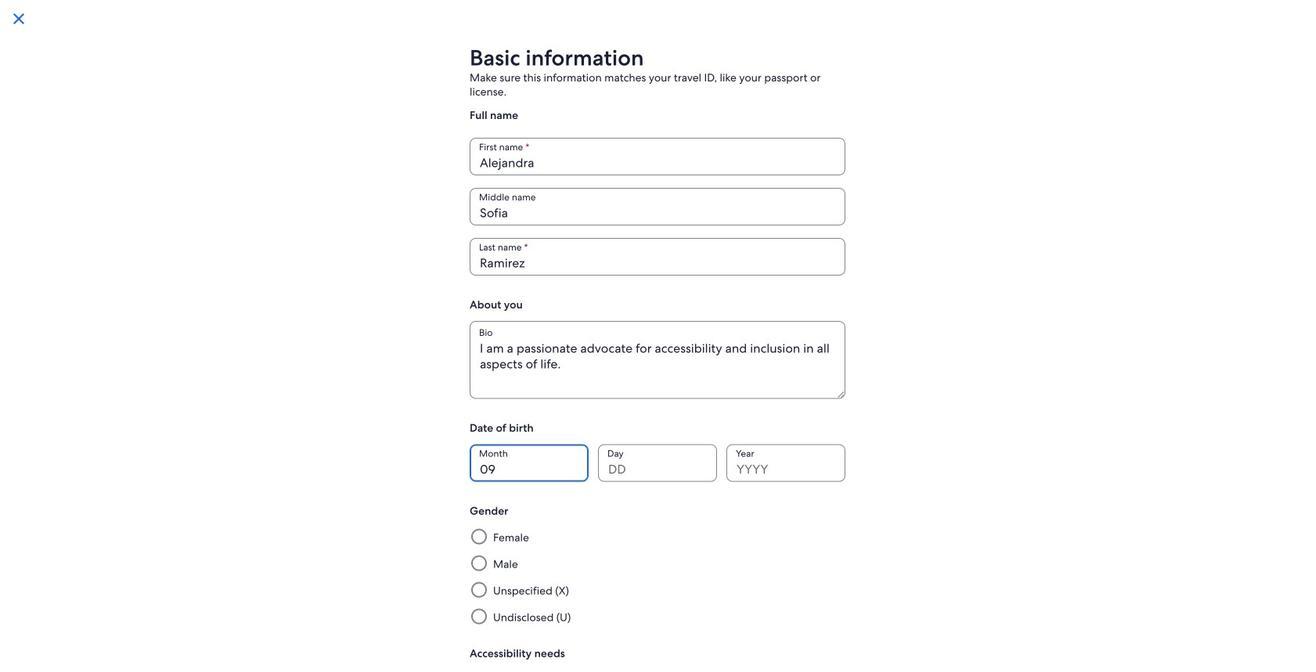 Task type: describe. For each thing, give the bounding box(es) containing it.
YYYY telephone field
[[727, 444, 846, 482]]

MM telephone field
[[470, 444, 589, 482]]



Task type: vqa. For each thing, say whether or not it's contained in the screenshot.
first 28 from the left
no



Task type: locate. For each thing, give the bounding box(es) containing it.
DD telephone field
[[598, 444, 717, 482]]

Help future hosts get to know you better. You can share your travel style, hobbies, interests, and more. text field
[[470, 321, 846, 399]]

dialog
[[0, 0, 1315, 663]]

main content
[[463, 13, 1127, 663]]

None text field
[[470, 138, 846, 175], [470, 188, 846, 225], [470, 238, 846, 276], [470, 138, 846, 175], [470, 188, 846, 225], [470, 238, 846, 276]]

close image
[[9, 9, 28, 28]]



